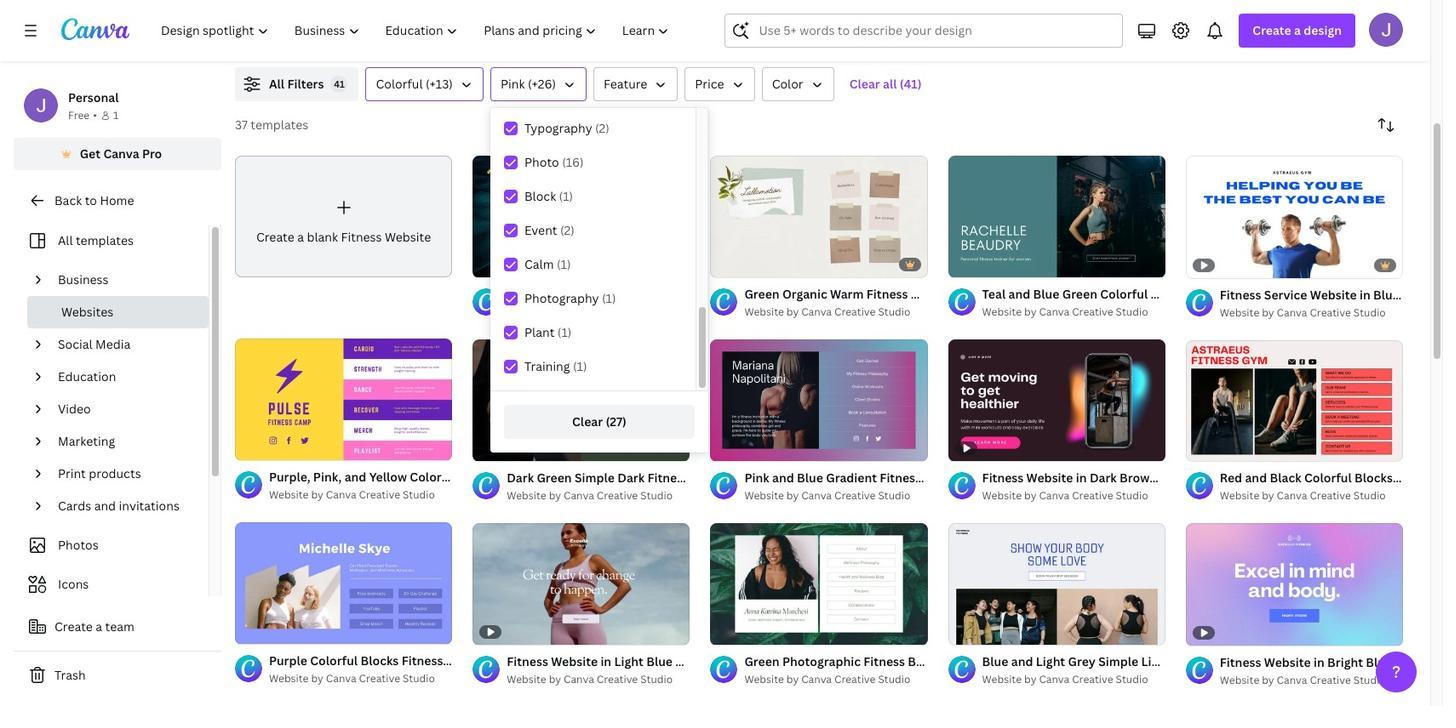 Task type: describe. For each thing, give the bounding box(es) containing it.
red and black colorful blocks fitness bio-link website image
[[1186, 340, 1404, 462]]

creative inside 'bright yellow and black photographic fitness service website website by canva creative studio'
[[597, 305, 638, 319]]

colorful inside red and black colorful blocks fitness b website by canva creative studio
[[1305, 471, 1352, 487]]

and for red and black colorful blocks fitness b website by canva creative studio
[[1246, 471, 1268, 487]]

colorful (+13)
[[376, 76, 453, 92]]

black inside 'bright yellow and black photographic fitness service website website by canva creative studio'
[[611, 286, 642, 302]]

6 for teal
[[979, 257, 985, 270]]

create for create a design
[[1253, 22, 1292, 38]]

photo
[[525, 154, 559, 170]]

studio inside 'bright yellow and black photographic fitness service website website by canva creative studio'
[[641, 305, 673, 319]]

red and black colorful blocks fitness b link
[[1220, 470, 1444, 488]]

filters
[[287, 76, 324, 92]]

website by canva creative studio link for pink and blue gradient fitness bio-link website
[[745, 488, 928, 505]]

canva inside button
[[103, 146, 139, 162]]

event
[[525, 222, 558, 238]]

1 horizontal spatial website by canva creative studio
[[507, 673, 673, 688]]

bright yellow and black photographic fitness service website image
[[473, 156, 690, 278]]

photographic inside 'bright yellow and black photographic fitness service website website by canva creative studio'
[[645, 286, 724, 302]]

pink (+26)
[[501, 76, 556, 92]]

green organic warm fitness bio-link website image
[[711, 156, 928, 278]]

yellow
[[546, 286, 583, 302]]

service inside teal and blue green colorful blocks fitness service website website by canva creative studio
[[1237, 286, 1280, 302]]

(1) for plant (1)
[[558, 325, 572, 341]]

and inside fitness service website in blue and wh website by canva creative studio
[[1403, 287, 1425, 303]]

in for fitness website in bright blue bright pu
[[1314, 655, 1325, 671]]

fitness inside fitness service website in blue and wh website by canva creative studio
[[1220, 287, 1262, 303]]

all for all filters
[[269, 76, 285, 92]]

0 horizontal spatial dark
[[507, 470, 534, 486]]

photos
[[58, 537, 99, 554]]

by inside fitness service website in blue and wh website by canva creative studio
[[1263, 305, 1275, 320]]

website by canva creative studio link for green photographic fitness bio-link website
[[745, 672, 928, 689]]

bright inside 'bright yellow and black photographic fitness service website website by canva creative studio'
[[507, 286, 543, 302]]

fitness inside purple colorful blocks fitness bio-link website website by canva creative studio
[[402, 654, 443, 670]]

all for all templates
[[58, 233, 73, 249]]

team
[[105, 619, 134, 635]]

top level navigation element
[[150, 14, 684, 48]]

fitness service website in blue and wh website by canva creative studio
[[1220, 287, 1444, 320]]

37 templates
[[235, 117, 309, 133]]

1 of 6 link for blue
[[949, 156, 1166, 278]]

canva inside green organic warm fitness bio-link website website by canva creative studio
[[802, 305, 832, 319]]

purple, pink, and yellow colorful blocks fitness bio-link website image
[[235, 339, 452, 461]]

studio inside pink and blue gradient fitness bio-link website website by canva creative studio
[[879, 489, 911, 503]]

photography (1)
[[525, 290, 616, 307]]

create a team button
[[14, 611, 221, 645]]

fitness inside green photographic fitness bio-link website website by canva creative studio
[[864, 654, 905, 670]]

1 horizontal spatial bright
[[1328, 655, 1364, 671]]

brown
[[1120, 471, 1158, 487]]

and for blue and light grey simple light fitness service website website by canva creative studio
[[1012, 654, 1034, 671]]

video
[[58, 401, 91, 417]]

media
[[95, 336, 131, 353]]

dark for dark
[[618, 470, 645, 486]]

studio inside teal and blue green colorful blocks fitness service website website by canva creative studio
[[1116, 305, 1149, 319]]

fitness website in dark brown neon pink gradients style link
[[983, 470, 1312, 488]]

teal
[[983, 286, 1006, 302]]

studio inside fitness service website in blue and wh website by canva creative studio
[[1354, 305, 1386, 320]]

photographic inside green photographic fitness bio-link website website by canva creative studio
[[783, 654, 861, 670]]

all templates link
[[24, 225, 198, 257]]

green photographic fitness bio-link website website by canva creative studio
[[745, 654, 1006, 687]]

(16)
[[562, 154, 584, 170]]

pink for pink (+26)
[[501, 76, 525, 92]]

trash
[[55, 668, 86, 684]]

0 vertical spatial website by canva creative studio
[[269, 488, 435, 503]]

colorful inside purple colorful blocks fitness bio-link website website by canva creative studio
[[310, 654, 358, 670]]

dark green simple dark fitness bio-link website image
[[473, 340, 690, 462]]

by inside teal and blue green colorful blocks fitness service website website by canva creative studio
[[1025, 305, 1037, 319]]

link inside pink and blue gradient fitness bio-link website website by canva creative studio
[[948, 470, 972, 486]]

colorful (+13) button
[[366, 67, 484, 101]]

creative inside pink and blue gradient fitness bio-link website website by canva creative studio
[[835, 489, 876, 503]]

by inside blue and light grey simple light fitness service website website by canva creative studio
[[1025, 673, 1037, 688]]

(41)
[[900, 76, 922, 92]]

social media link
[[51, 329, 198, 361]]

cards
[[58, 498, 91, 514]]

canva inside fitness website in bright blue bright pu website by canva creative studio
[[1277, 674, 1308, 688]]

bio- inside pink and blue gradient fitness bio-link website website by canva creative studio
[[924, 470, 948, 486]]

creative inside fitness website in dark brown neon pink gradients style website by canva creative studio
[[1073, 489, 1114, 504]]

by inside pink and blue gradient fitness bio-link website website by canva creative studio
[[787, 489, 799, 503]]

blue inside fitness website in bright blue bright pu website by canva creative studio
[[1367, 655, 1393, 671]]

price
[[695, 76, 725, 92]]

social media
[[58, 336, 131, 353]]

fitness inside blue and light grey simple light fitness service website website by canva creative studio
[[1174, 654, 1215, 671]]

website by canva creative studio link for fitness service website in blue and wh
[[1220, 305, 1404, 322]]

teal and blue green colorful blocks fitness service website website by canva creative studio
[[983, 286, 1329, 319]]

print products link
[[51, 458, 198, 491]]

and for pink and blue gradient fitness bio-link website website by canva creative studio
[[773, 470, 794, 486]]

creative inside red and black colorful blocks fitness b website by canva creative studio
[[1310, 489, 1352, 504]]

creative inside teal and blue green colorful blocks fitness service website website by canva creative studio
[[1073, 305, 1114, 319]]

templates for 37 templates
[[251, 117, 309, 133]]

gradients
[[1222, 471, 1279, 487]]

creative inside dark green simple dark fitness bio-link website website by canva creative studio
[[597, 489, 638, 503]]

cards and invitations
[[58, 498, 180, 514]]

create a team
[[55, 619, 134, 635]]

37
[[235, 117, 248, 133]]

plant
[[525, 325, 555, 341]]

canva inside pink and blue gradient fitness bio-link website website by canva creative studio
[[802, 489, 832, 503]]

studio inside purple colorful blocks fitness bio-link website website by canva creative studio
[[403, 672, 435, 687]]

purple
[[269, 654, 307, 670]]

fitness inside red and black colorful blocks fitness b website by canva creative studio
[[1396, 471, 1438, 487]]

website by canva creative studio link for teal and blue green colorful blocks fitness service website
[[983, 304, 1166, 321]]

typography (2)
[[525, 120, 610, 136]]

create a blank fitness website element
[[235, 156, 452, 278]]

feature button
[[594, 67, 678, 101]]

2 light from the left
[[1142, 654, 1171, 671]]

website by canva creative studio link for fitness website in bright blue bright pu
[[1220, 673, 1404, 690]]

a for team
[[96, 619, 102, 635]]

green inside teal and blue green colorful blocks fitness service website website by canva creative studio
[[1063, 286, 1098, 302]]

green inside green organic warm fitness bio-link website website by canva creative studio
[[745, 286, 780, 302]]

website by canva creative studio link for red and black colorful blocks fitness b
[[1220, 488, 1404, 505]]

back to home
[[55, 193, 134, 209]]

create a design button
[[1240, 14, 1356, 48]]

fitness inside teal and blue green colorful blocks fitness service website website by canva creative studio
[[1192, 286, 1234, 302]]

link inside green photographic fitness bio-link website website by canva creative studio
[[932, 654, 956, 670]]

marketing
[[58, 434, 115, 450]]

back to home link
[[14, 184, 221, 218]]

to
[[85, 193, 97, 209]]

icons
[[58, 577, 89, 593]]

fitness website in dark brown neon pink gradients style website by canva creative studio
[[983, 471, 1312, 504]]

get canva pro
[[80, 146, 162, 162]]

blocks inside teal and blue green colorful blocks fitness service website website by canva creative studio
[[1151, 286, 1189, 302]]

pink inside fitness website in dark brown neon pink gradients style website by canva creative studio
[[1194, 471, 1219, 487]]

marketing link
[[51, 426, 198, 458]]

and for teal and blue green colorful blocks fitness service website website by canva creative studio
[[1009, 286, 1031, 302]]

blank
[[307, 229, 338, 245]]

canva inside purple colorful blocks fitness bio-link website website by canva creative studio
[[326, 672, 357, 687]]

by inside fitness website in dark brown neon pink gradients style website by canva creative studio
[[1025, 489, 1037, 504]]

neon
[[1160, 471, 1192, 487]]

fitness website in bright blue bright pu website by canva creative studio
[[1220, 655, 1444, 688]]

bio- inside dark green simple dark fitness bio-link website website by canva creative studio
[[692, 470, 716, 486]]

style
[[1282, 471, 1312, 487]]

business
[[58, 272, 109, 288]]

creative inside green organic warm fitness bio-link website website by canva creative studio
[[835, 305, 876, 319]]

creative inside purple colorful blocks fitness bio-link website website by canva creative studio
[[359, 672, 400, 687]]

create a design
[[1253, 22, 1342, 38]]

by inside green organic warm fitness bio-link website website by canva creative studio
[[787, 305, 799, 319]]

in inside fitness service website in blue and wh website by canva creative studio
[[1360, 287, 1371, 303]]

and inside 'bright yellow and black photographic fitness service website website by canva creative studio'
[[586, 286, 608, 302]]

pink and blue gradient fitness bio-link website website by canva creative studio
[[745, 470, 1022, 503]]

color
[[772, 76, 804, 92]]

a for design
[[1295, 22, 1301, 38]]

link inside green organic warm fitness bio-link website website by canva creative studio
[[935, 286, 959, 302]]

green inside green photographic fitness bio-link website website by canva creative studio
[[745, 654, 780, 670]]

feature
[[604, 76, 648, 92]]

1 light from the left
[[1036, 654, 1066, 671]]

create for create a blank fitness website
[[256, 229, 295, 245]]

link inside dark green simple dark fitness bio-link website website by canva creative studio
[[716, 470, 740, 486]]

cards and invitations link
[[51, 491, 198, 523]]

wh
[[1428, 287, 1444, 303]]

photo (16)
[[525, 154, 584, 170]]

canva inside blue and light grey simple light fitness service website website by canva creative studio
[[1039, 673, 1070, 688]]

trash link
[[14, 659, 221, 693]]

creative inside fitness service website in blue and wh website by canva creative studio
[[1310, 305, 1352, 320]]

canva inside fitness website in dark brown neon pink gradients style website by canva creative studio
[[1039, 489, 1070, 504]]

Sort by button
[[1370, 108, 1404, 142]]

personal
[[68, 89, 119, 106]]

blue inside blue and light grey simple light fitness service website website by canva creative studio
[[983, 654, 1009, 671]]

bio- inside green organic warm fitness bio-link website website by canva creative studio
[[911, 286, 935, 302]]

1 for teal
[[960, 257, 965, 270]]

calm (1)
[[525, 256, 571, 273]]

fitness inside 'bright yellow and black photographic fitness service website website by canva creative studio'
[[727, 286, 768, 302]]

blue inside fitness service website in blue and wh website by canva creative studio
[[1374, 287, 1400, 303]]

(+13)
[[426, 76, 453, 92]]

print products
[[58, 466, 141, 482]]

purple colorful blocks fitness bio-link website image
[[235, 523, 452, 645]]

1 of 6 for blue
[[960, 626, 985, 638]]

home
[[100, 193, 134, 209]]

1 of 6 link for light
[[949, 524, 1166, 646]]

pink and blue gradient fitness bio-link website link
[[745, 469, 1022, 488]]

fitness service website in blue and wh link
[[1220, 286, 1444, 305]]

red
[[1220, 471, 1243, 487]]

pu
[[1434, 655, 1444, 671]]

creative inside green photographic fitness bio-link website website by canva creative studio
[[835, 673, 876, 687]]

0 vertical spatial 1
[[113, 108, 119, 123]]



Task type: vqa. For each thing, say whether or not it's contained in the screenshot.
Cards and invitations LINK
yes



Task type: locate. For each thing, give the bounding box(es) containing it.
1 vertical spatial (2)
[[560, 222, 575, 238]]

canva inside teal and blue green colorful blocks fitness service website website by canva creative studio
[[1039, 305, 1070, 319]]

green inside dark green simple dark fitness bio-link website website by canva creative studio
[[537, 470, 572, 486]]

create left the 'design'
[[1253, 22, 1292, 38]]

and inside teal and blue green colorful blocks fitness service website website by canva creative studio
[[1009, 286, 1031, 302]]

1 horizontal spatial a
[[297, 229, 304, 245]]

fitness inside green organic warm fitness bio-link website website by canva creative studio
[[867, 286, 908, 302]]

2 horizontal spatial a
[[1295, 22, 1301, 38]]

photos link
[[24, 530, 198, 562]]

1 vertical spatial clear
[[572, 414, 603, 430]]

(1) for block (1)
[[559, 188, 573, 204]]

and right cards at left
[[94, 498, 116, 514]]

0 horizontal spatial (2)
[[560, 222, 575, 238]]

of for teal and blue green colorful blocks fitness service website
[[968, 257, 977, 270]]

0 horizontal spatial light
[[1036, 654, 1066, 671]]

block
[[525, 188, 556, 204]]

a inside button
[[96, 619, 102, 635]]

0 vertical spatial simple
[[575, 470, 615, 486]]

41 filter options selected element
[[331, 76, 348, 93]]

0 horizontal spatial simple
[[575, 470, 615, 486]]

get
[[80, 146, 101, 162]]

(1) for calm (1)
[[557, 256, 571, 273]]

(1) right training
[[573, 359, 587, 375]]

service inside 'bright yellow and black photographic fitness service website website by canva creative studio'
[[771, 286, 814, 302]]

service inside fitness service website in blue and wh website by canva creative studio
[[1265, 287, 1308, 303]]

clear for clear all (41)
[[850, 76, 880, 92]]

clear (27) button
[[504, 405, 695, 440]]

warm
[[830, 286, 864, 302]]

1 horizontal spatial blocks
[[1151, 286, 1189, 302]]

calm
[[525, 256, 554, 273]]

b
[[1441, 471, 1444, 487]]

1 horizontal spatial black
[[1270, 471, 1302, 487]]

0 horizontal spatial website by canva creative studio
[[269, 488, 435, 503]]

0 horizontal spatial a
[[96, 619, 102, 635]]

dark for fitness
[[1090, 471, 1117, 487]]

0 vertical spatial 1 of 6 link
[[949, 156, 1166, 278]]

studio inside red and black colorful blocks fitness b website by canva creative studio
[[1354, 489, 1386, 504]]

video link
[[51, 394, 198, 426]]

typography
[[525, 120, 592, 136]]

bio- inside purple colorful blocks fitness bio-link website website by canva creative studio
[[446, 654, 470, 670]]

templates
[[251, 117, 309, 133], [76, 233, 134, 249]]

create down icons
[[55, 619, 93, 635]]

create
[[1253, 22, 1292, 38], [256, 229, 295, 245], [55, 619, 93, 635]]

1 horizontal spatial clear
[[850, 76, 880, 92]]

black right red
[[1270, 471, 1302, 487]]

1 vertical spatial a
[[297, 229, 304, 245]]

1 vertical spatial black
[[1270, 471, 1302, 487]]

a for blank
[[297, 229, 304, 245]]

0 horizontal spatial black
[[611, 286, 642, 302]]

2 6 from the top
[[979, 626, 985, 638]]

in inside fitness website in bright blue bright pu website by canva creative studio
[[1314, 655, 1325, 671]]

and left the wh at the right
[[1403, 287, 1425, 303]]

purple colorful blocks fitness bio-link website link
[[269, 653, 543, 671]]

website by canva creative studio
[[269, 488, 435, 503], [507, 673, 673, 688]]

free
[[68, 108, 90, 123]]

create a blank fitness website
[[256, 229, 431, 245]]

clear for clear (27)
[[572, 414, 603, 430]]

green photographic fitness bio-link website link
[[745, 653, 1006, 672]]

2 horizontal spatial in
[[1360, 287, 1371, 303]]

1 6 from the top
[[979, 257, 985, 270]]

website by canva creative studio link for green organic warm fitness bio-link website
[[745, 304, 928, 321]]

creative inside blue and light grey simple light fitness service website website by canva creative studio
[[1073, 673, 1114, 688]]

and inside pink and blue gradient fitness bio-link website website by canva creative studio
[[773, 470, 794, 486]]

plant (1)
[[525, 325, 572, 341]]

clear left '(27)'
[[572, 414, 603, 430]]

grey
[[1069, 654, 1096, 671]]

1 of from the top
[[968, 257, 977, 270]]

creative inside fitness website in bright blue bright pu website by canva creative studio
[[1310, 674, 1352, 688]]

fitness website in bright blue bright pu link
[[1220, 654, 1444, 673]]

black right yellow
[[611, 286, 642, 302]]

0 horizontal spatial bright
[[507, 286, 543, 302]]

website inside red and black colorful blocks fitness b website by canva creative studio
[[1220, 489, 1260, 504]]

(27)
[[606, 414, 627, 430]]

0 vertical spatial 1 of 6
[[960, 257, 985, 270]]

dark
[[507, 470, 534, 486], [618, 470, 645, 486], [1090, 471, 1117, 487]]

by inside red and black colorful blocks fitness b website by canva creative studio
[[1263, 489, 1275, 504]]

1 vertical spatial website by canva creative studio
[[507, 673, 673, 688]]

0 horizontal spatial in
[[1076, 471, 1087, 487]]

canva inside 'bright yellow and black photographic fitness service website website by canva creative studio'
[[564, 305, 594, 319]]

green organic warm fitness bio-link website link
[[745, 285, 1009, 304]]

2 horizontal spatial bright
[[1396, 655, 1431, 671]]

canva inside red and black colorful blocks fitness b website by canva creative studio
[[1277, 489, 1308, 504]]

0 vertical spatial templates
[[251, 117, 309, 133]]

by inside dark green simple dark fitness bio-link website website by canva creative studio
[[549, 489, 561, 503]]

black inside red and black colorful blocks fitness b website by canva creative studio
[[1270, 471, 1302, 487]]

0 horizontal spatial all
[[58, 233, 73, 249]]

templates down back to home
[[76, 233, 134, 249]]

and inside blue and light grey simple light fitness service website website by canva creative studio
[[1012, 654, 1034, 671]]

1 1 of 6 from the top
[[960, 257, 985, 270]]

website by canva creative studio link for blue and light grey simple light fitness service website
[[983, 672, 1166, 689]]

block (1)
[[525, 188, 573, 204]]

color button
[[762, 67, 834, 101]]

0 horizontal spatial create
[[55, 619, 93, 635]]

0 vertical spatial in
[[1360, 287, 1371, 303]]

0 horizontal spatial pink
[[501, 76, 525, 92]]

and right red
[[1246, 471, 1268, 487]]

website by canva creative studio link for purple colorful blocks fitness bio-link website
[[269, 671, 452, 688]]

studio inside fitness website in bright blue bright pu website by canva creative studio
[[1354, 674, 1386, 688]]

a left blank
[[297, 229, 304, 245]]

pink (+26) button
[[491, 67, 587, 101]]

all filters
[[269, 76, 324, 92]]

1 vertical spatial simple
[[1099, 654, 1139, 671]]

2 1 of 6 link from the top
[[949, 524, 1166, 646]]

a left the 'design'
[[1295, 22, 1301, 38]]

all down back
[[58, 233, 73, 249]]

and left gradient
[[773, 470, 794, 486]]

(1) for training (1)
[[573, 359, 587, 375]]

1 horizontal spatial photographic
[[783, 654, 861, 670]]

(1)
[[559, 188, 573, 204], [557, 256, 571, 273], [602, 290, 616, 307], [558, 325, 572, 341], [573, 359, 587, 375]]

education
[[58, 369, 116, 385]]

create a blank fitness website link
[[235, 156, 452, 278]]

pink for pink and blue gradient fitness bio-link website website by canva creative studio
[[745, 470, 770, 486]]

price button
[[685, 67, 755, 101]]

pink
[[501, 76, 525, 92], [745, 470, 770, 486], [1194, 471, 1219, 487]]

1 horizontal spatial pink
[[745, 470, 770, 486]]

organic
[[783, 286, 828, 302]]

2 vertical spatial in
[[1314, 655, 1325, 671]]

all
[[883, 76, 897, 92]]

pink inside pink and blue gradient fitness bio-link website website by canva creative studio
[[745, 470, 770, 486]]

light right grey
[[1142, 654, 1171, 671]]

pink inside button
[[501, 76, 525, 92]]

studio inside dark green simple dark fitness bio-link website website by canva creative studio
[[641, 489, 673, 503]]

purple colorful blocks fitness bio-link website website by canva creative studio
[[269, 654, 543, 687]]

1 vertical spatial 6
[[979, 626, 985, 638]]

a left team
[[96, 619, 102, 635]]

business link
[[51, 264, 198, 296]]

0 horizontal spatial templates
[[76, 233, 134, 249]]

fitness inside fitness website in bright blue bright pu website by canva creative studio
[[1220, 655, 1262, 671]]

design
[[1304, 22, 1342, 38]]

and left grey
[[1012, 654, 1034, 671]]

fitness inside dark green simple dark fitness bio-link website website by canva creative studio
[[648, 470, 689, 486]]

studio
[[641, 305, 673, 319], [879, 305, 911, 319], [1116, 305, 1149, 319], [1354, 305, 1386, 320], [403, 488, 435, 503], [641, 489, 673, 503], [879, 489, 911, 503], [1116, 489, 1149, 504], [1354, 489, 1386, 504], [403, 672, 435, 687], [879, 673, 911, 687], [641, 673, 673, 688], [1116, 673, 1149, 688], [1354, 674, 1386, 688]]

free •
[[68, 108, 97, 123]]

1 horizontal spatial in
[[1314, 655, 1325, 671]]

•
[[93, 108, 97, 123]]

create inside button
[[55, 619, 93, 635]]

0 vertical spatial black
[[611, 286, 642, 302]]

6 for blue
[[979, 626, 985, 638]]

canva
[[103, 146, 139, 162], [564, 305, 594, 319], [802, 305, 832, 319], [1039, 305, 1070, 319], [1277, 305, 1308, 320], [326, 488, 357, 503], [564, 489, 594, 503], [802, 489, 832, 503], [1039, 489, 1070, 504], [1277, 489, 1308, 504], [326, 672, 357, 687], [802, 673, 832, 687], [564, 673, 594, 688], [1039, 673, 1070, 688], [1277, 674, 1308, 688]]

by inside green photographic fitness bio-link website website by canva creative studio
[[787, 673, 799, 687]]

(2) right typography
[[595, 120, 610, 136]]

training (1)
[[525, 359, 587, 375]]

icons link
[[24, 569, 198, 601]]

blue inside teal and blue green colorful blocks fitness service website website by canva creative studio
[[1034, 286, 1060, 302]]

1 horizontal spatial templates
[[251, 117, 309, 133]]

1 horizontal spatial all
[[269, 76, 285, 92]]

1 vertical spatial photographic
[[783, 654, 861, 670]]

in for fitness website in dark brown neon pink gradients style
[[1076, 471, 1087, 487]]

canva inside dark green simple dark fitness bio-link website website by canva creative studio
[[564, 489, 594, 503]]

2 vertical spatial 1
[[960, 626, 965, 638]]

simple right grey
[[1099, 654, 1139, 671]]

by inside purple colorful blocks fitness bio-link website website by canva creative studio
[[311, 672, 324, 687]]

0 vertical spatial photographic
[[645, 286, 724, 302]]

(1) right plant
[[558, 325, 572, 341]]

(1) for photography (1)
[[602, 290, 616, 307]]

social
[[58, 336, 93, 353]]

studio inside fitness website in dark brown neon pink gradients style website by canva creative studio
[[1116, 489, 1149, 504]]

2 horizontal spatial create
[[1253, 22, 1292, 38]]

41
[[334, 78, 345, 90]]

blocks
[[1151, 286, 1189, 302], [1355, 471, 1393, 487], [361, 654, 399, 670]]

2 vertical spatial create
[[55, 619, 93, 635]]

invitations
[[119, 498, 180, 514]]

Search search field
[[759, 14, 1113, 47]]

0 vertical spatial (2)
[[595, 120, 610, 136]]

bright yellow and black photographic fitness service website website by canva creative studio
[[507, 286, 864, 319]]

and
[[586, 286, 608, 302], [1009, 286, 1031, 302], [1403, 287, 1425, 303], [773, 470, 794, 486], [1246, 471, 1268, 487], [94, 498, 116, 514], [1012, 654, 1034, 671]]

dark green simple dark fitness bio-link website website by canva creative studio
[[507, 470, 789, 503]]

0 horizontal spatial clear
[[572, 414, 603, 430]]

colorful inside teal and blue green colorful blocks fitness service website website by canva creative studio
[[1101, 286, 1148, 302]]

all left the filters at the top left of the page
[[269, 76, 285, 92]]

photography
[[525, 290, 599, 307]]

dark green simple dark fitness bio-link website link
[[507, 469, 789, 488]]

1 horizontal spatial light
[[1142, 654, 1171, 671]]

service inside blue and light grey simple light fitness service website website by canva creative studio
[[1218, 654, 1261, 671]]

pro
[[142, 146, 162, 162]]

canva inside green photographic fitness bio-link website website by canva creative studio
[[802, 673, 832, 687]]

2 vertical spatial a
[[96, 619, 102, 635]]

templates right 37
[[251, 117, 309, 133]]

1 vertical spatial blocks
[[1355, 471, 1393, 487]]

red and black colorful blocks fitness b website by canva creative studio
[[1220, 471, 1444, 504]]

teal and blue green colorful blocks fitness service website image
[[949, 156, 1166, 278]]

link
[[935, 286, 959, 302], [716, 470, 740, 486], [948, 470, 972, 486], [470, 654, 494, 670], [932, 654, 956, 670]]

green
[[745, 286, 780, 302], [1063, 286, 1098, 302], [537, 470, 572, 486], [745, 654, 780, 670]]

1 horizontal spatial create
[[256, 229, 295, 245]]

of
[[968, 257, 977, 270], [968, 626, 977, 638]]

2 horizontal spatial pink
[[1194, 471, 1219, 487]]

(2) for typography (2)
[[595, 120, 610, 136]]

0 vertical spatial of
[[968, 257, 977, 270]]

blue and light grey simple light fitness service website image
[[949, 524, 1166, 646]]

6
[[979, 257, 985, 270], [979, 626, 985, 638]]

1 vertical spatial 1 of 6
[[960, 626, 985, 638]]

jacob simon image
[[1370, 13, 1404, 47]]

1 vertical spatial all
[[58, 233, 73, 249]]

website by canva creative studio link for bright yellow and black photographic fitness service website
[[507, 304, 690, 321]]

studio inside green photographic fitness bio-link website website by canva creative studio
[[879, 673, 911, 687]]

0 horizontal spatial photographic
[[645, 286, 724, 302]]

bio- inside green photographic fitness bio-link website website by canva creative studio
[[908, 654, 932, 670]]

a inside "dropdown button"
[[1295, 22, 1301, 38]]

simple inside blue and light grey simple light fitness service website website by canva creative studio
[[1099, 654, 1139, 671]]

fitness inside pink and blue gradient fitness bio-link website website by canva creative studio
[[880, 470, 922, 486]]

(2) for event (2)
[[560, 222, 575, 238]]

by inside 'bright yellow and black photographic fitness service website website by canva creative studio'
[[549, 305, 561, 319]]

products
[[89, 466, 141, 482]]

studio inside green organic warm fitness bio-link website website by canva creative studio
[[879, 305, 911, 319]]

0 vertical spatial blocks
[[1151, 286, 1189, 302]]

1 vertical spatial of
[[968, 626, 977, 638]]

1 horizontal spatial dark
[[618, 470, 645, 486]]

and for cards and invitations
[[94, 498, 116, 514]]

green organic warm fitness bio-link website website by canva creative studio
[[745, 286, 1009, 319]]

2 horizontal spatial blocks
[[1355, 471, 1393, 487]]

clear left all
[[850, 76, 880, 92]]

2 1 of 6 from the top
[[960, 626, 985, 638]]

green photographic fitness bio-link website image
[[711, 523, 928, 646]]

dark inside fitness website in dark brown neon pink gradients style website by canva creative studio
[[1090, 471, 1117, 487]]

1 of 6 link
[[949, 156, 1166, 278], [949, 524, 1166, 646]]

(1) right block
[[559, 188, 573, 204]]

fitness inside fitness website in dark brown neon pink gradients style website by canva creative studio
[[983, 471, 1024, 487]]

pink and blue gradient fitness bio-link website image
[[711, 340, 928, 462]]

get canva pro button
[[14, 138, 221, 170]]

studio inside blue and light grey simple light fitness service website website by canva creative studio
[[1116, 673, 1149, 688]]

blocks inside red and black colorful blocks fitness b website by canva creative studio
[[1355, 471, 1393, 487]]

1 1 of 6 link from the top
[[949, 156, 1166, 278]]

of for blue and light grey simple light fitness service website
[[968, 626, 977, 638]]

bright
[[507, 286, 543, 302], [1328, 655, 1364, 671], [1396, 655, 1431, 671]]

0 vertical spatial create
[[1253, 22, 1292, 38]]

1 of 6 for teal
[[960, 257, 985, 270]]

website by canva creative studio link for fitness website in dark brown neon pink gradients style
[[983, 488, 1166, 505]]

1 horizontal spatial simple
[[1099, 654, 1139, 671]]

blue inside pink and blue gradient fitness bio-link website website by canva creative studio
[[797, 470, 824, 486]]

and right yellow
[[586, 286, 608, 302]]

in inside fitness website in dark brown neon pink gradients style website by canva creative studio
[[1076, 471, 1087, 487]]

all templates
[[58, 233, 134, 249]]

1 horizontal spatial (2)
[[595, 120, 610, 136]]

create left blank
[[256, 229, 295, 245]]

2 horizontal spatial dark
[[1090, 471, 1117, 487]]

0 vertical spatial all
[[269, 76, 285, 92]]

0 vertical spatial 6
[[979, 257, 985, 270]]

2 of from the top
[[968, 626, 977, 638]]

blue and light grey simple light fitness service website website by canva creative studio
[[983, 654, 1311, 688]]

(+26)
[[528, 76, 556, 92]]

clear
[[850, 76, 880, 92], [572, 414, 603, 430]]

1 vertical spatial create
[[256, 229, 295, 245]]

website by canva creative studio link for dark green simple dark fitness bio-link website
[[507, 488, 690, 505]]

1 vertical spatial 1 of 6 link
[[949, 524, 1166, 646]]

(1) right yellow
[[602, 290, 616, 307]]

and inside red and black colorful blocks fitness b website by canva creative studio
[[1246, 471, 1268, 487]]

canva inside fitness service website in blue and wh website by canva creative studio
[[1277, 305, 1308, 320]]

1 vertical spatial 1
[[960, 257, 965, 270]]

1 vertical spatial in
[[1076, 471, 1087, 487]]

(2) right event
[[560, 222, 575, 238]]

0 vertical spatial clear
[[850, 76, 880, 92]]

1 vertical spatial templates
[[76, 233, 134, 249]]

service
[[771, 286, 814, 302], [1237, 286, 1280, 302], [1265, 287, 1308, 303], [1218, 654, 1261, 671]]

by inside fitness website in bright blue bright pu website by canva creative studio
[[1263, 674, 1275, 688]]

simple down clear (27) button at left
[[575, 470, 615, 486]]

light left grey
[[1036, 654, 1066, 671]]

0 vertical spatial a
[[1295, 22, 1301, 38]]

0 horizontal spatial blocks
[[361, 654, 399, 670]]

templates for all templates
[[76, 233, 134, 249]]

link inside purple colorful blocks fitness bio-link website website by canva creative studio
[[470, 654, 494, 670]]

create for create a team
[[55, 619, 93, 635]]

fitness website templates image
[[1040, 0, 1404, 47], [1040, 0, 1404, 47]]

a
[[1295, 22, 1301, 38], [297, 229, 304, 245], [96, 619, 102, 635]]

(1) right calm
[[557, 256, 571, 273]]

training
[[525, 359, 570, 375]]

clear (27)
[[572, 414, 627, 430]]

and right teal
[[1009, 286, 1031, 302]]

colorful inside button
[[376, 76, 423, 92]]

simple inside dark green simple dark fitness bio-link website website by canva creative studio
[[575, 470, 615, 486]]

2 vertical spatial blocks
[[361, 654, 399, 670]]

1 for blue
[[960, 626, 965, 638]]

blocks inside purple colorful blocks fitness bio-link website website by canva creative studio
[[361, 654, 399, 670]]

None search field
[[725, 14, 1124, 48]]

light
[[1036, 654, 1066, 671], [1142, 654, 1171, 671]]



